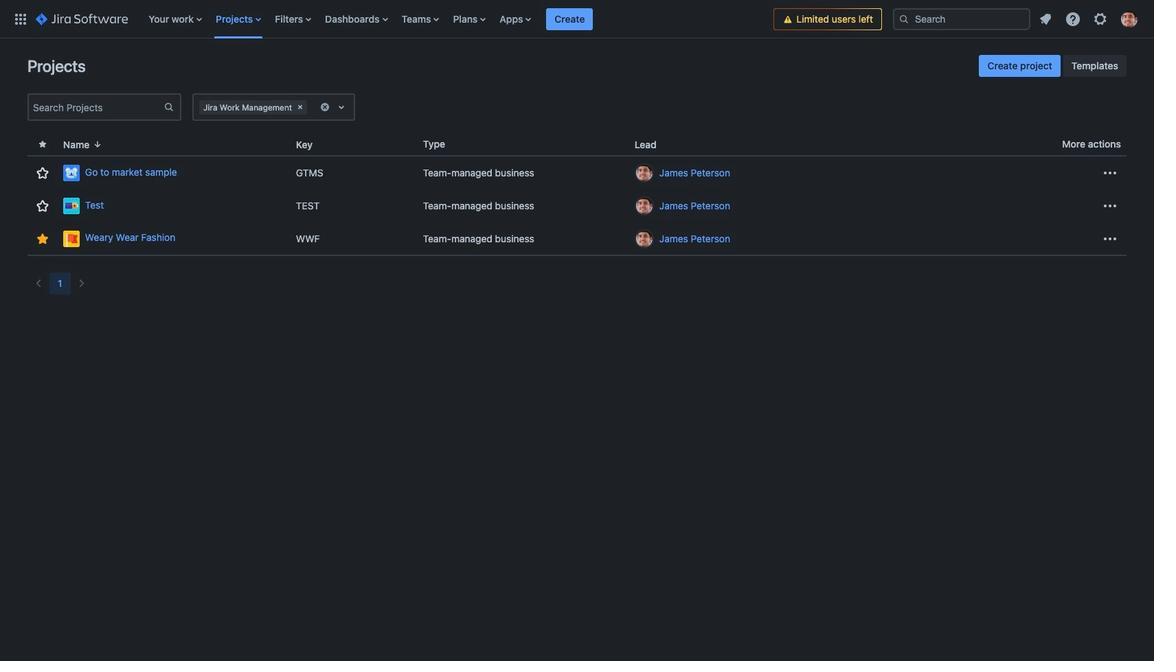 Task type: locate. For each thing, give the bounding box(es) containing it.
Search field
[[893, 8, 1030, 30]]

star test image
[[34, 198, 51, 214]]

more image
[[1102, 165, 1118, 181], [1102, 198, 1118, 214]]

1 vertical spatial more image
[[1102, 198, 1118, 214]]

search image
[[899, 13, 910, 24]]

star weary wear fashion image
[[34, 230, 51, 247]]

jira software image
[[36, 11, 128, 27], [36, 11, 128, 27]]

0 horizontal spatial list
[[142, 0, 774, 38]]

more image
[[1102, 230, 1118, 247]]

appswitcher icon image
[[12, 11, 29, 27]]

list item
[[546, 0, 593, 38]]

0 vertical spatial more image
[[1102, 165, 1118, 181]]

list
[[142, 0, 774, 38], [1033, 7, 1146, 31]]

clear image
[[319, 102, 330, 113]]

None search field
[[893, 8, 1030, 30]]

banner
[[0, 0, 1154, 38]]

star go to market sample image
[[34, 165, 51, 181]]

1 more image from the top
[[1102, 165, 1118, 181]]

1 horizontal spatial list
[[1033, 7, 1146, 31]]

group
[[979, 55, 1127, 77]]



Task type: describe. For each thing, give the bounding box(es) containing it.
help image
[[1065, 11, 1081, 27]]

notifications image
[[1037, 11, 1054, 27]]

clear image
[[295, 102, 306, 113]]

open image
[[333, 99, 350, 115]]

settings image
[[1092, 11, 1109, 27]]

primary element
[[8, 0, 774, 38]]

Search Projects text field
[[29, 98, 163, 117]]

your profile and settings image
[[1121, 11, 1138, 27]]

previous image
[[30, 275, 47, 292]]

2 more image from the top
[[1102, 198, 1118, 214]]

next image
[[73, 275, 90, 292]]



Task type: vqa. For each thing, say whether or not it's contained in the screenshot.
2nd Written from the top of the page
no



